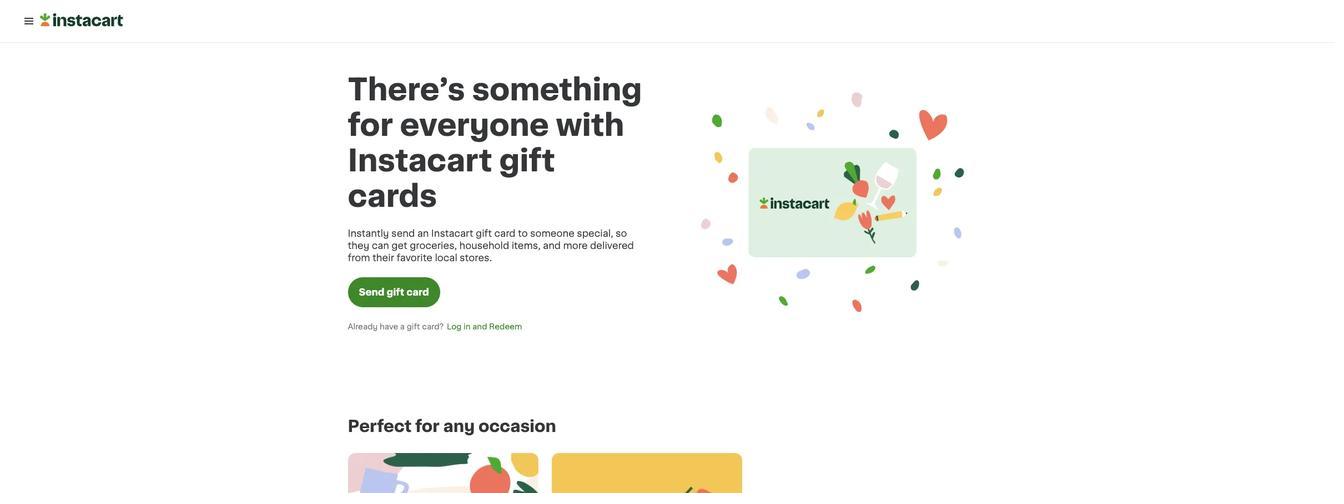 Task type: locate. For each thing, give the bounding box(es) containing it.
send gift card button
[[348, 278, 440, 308]]

gift inside button
[[387, 288, 404, 297]]

card left to
[[495, 229, 516, 238]]

instacart
[[348, 146, 492, 176], [431, 229, 474, 238]]

and right the in
[[473, 323, 487, 331]]

and
[[543, 242, 561, 251], [473, 323, 487, 331]]

can
[[372, 242, 389, 251]]

card inside instantly send an instacart gift card to someone special, so they can get groceries, household items, and more delivered from their favorite local stores.
[[495, 229, 516, 238]]

perfect
[[348, 419, 412, 435]]

1 vertical spatial instacart
[[431, 229, 474, 238]]

already
[[348, 323, 378, 331]]

for inside 'there's something for everyone with instacart gift cards'
[[348, 111, 393, 141]]

for down the there's
[[348, 111, 393, 141]]

for left any
[[416, 419, 440, 435]]

a
[[400, 323, 405, 331]]

0 horizontal spatial card
[[407, 288, 429, 297]]

open main menu image
[[22, 14, 36, 28]]

0 vertical spatial instacart
[[348, 146, 492, 176]]

instacart gift card image
[[686, 61, 988, 345]]

so
[[616, 229, 627, 238]]

instacart home image
[[40, 13, 123, 27]]

instacart up the groceries,
[[431, 229, 474, 238]]

1 horizontal spatial card
[[495, 229, 516, 238]]

0 vertical spatial for
[[348, 111, 393, 141]]

1 vertical spatial and
[[473, 323, 487, 331]]

their
[[373, 254, 394, 263]]

send gift card
[[359, 288, 429, 297]]

card
[[495, 229, 516, 238], [407, 288, 429, 297]]

0 vertical spatial card
[[495, 229, 516, 238]]

occasion
[[479, 419, 557, 435]]

card down the 'favorite' at the left of page
[[407, 288, 429, 297]]

and down someone
[[543, 242, 561, 251]]

0 horizontal spatial for
[[348, 111, 393, 141]]

favorite
[[397, 254, 433, 263]]

gift
[[499, 146, 555, 176], [476, 229, 492, 238], [387, 288, 404, 297], [407, 323, 420, 331]]

from
[[348, 254, 370, 263]]

instacart inside 'there's something for everyone with instacart gift cards'
[[348, 146, 492, 176]]

1 vertical spatial for
[[416, 419, 440, 435]]

log
[[447, 323, 462, 331]]

stores.
[[460, 254, 492, 263]]

household
[[460, 242, 510, 251]]

for
[[348, 111, 393, 141], [416, 419, 440, 435]]

have
[[380, 323, 398, 331]]

perfect for any occasion
[[348, 419, 557, 435]]

0 vertical spatial and
[[543, 242, 561, 251]]

instacart up cards
[[348, 146, 492, 176]]

1 vertical spatial card
[[407, 288, 429, 297]]

delivered
[[590, 242, 634, 251]]

log in and redeem button
[[444, 321, 526, 333]]

with
[[556, 111, 625, 141]]

already have a gift card? log in and redeem
[[348, 323, 522, 331]]

gift inside 'there's something for everyone with instacart gift cards'
[[499, 146, 555, 176]]

0 horizontal spatial and
[[473, 323, 487, 331]]

redeem
[[489, 323, 522, 331]]

1 horizontal spatial and
[[543, 242, 561, 251]]



Task type: describe. For each thing, give the bounding box(es) containing it.
in
[[464, 323, 471, 331]]

cards
[[348, 182, 437, 212]]

groceries,
[[410, 242, 457, 251]]

get
[[392, 242, 408, 251]]

someone
[[530, 229, 575, 238]]

more
[[563, 242, 588, 251]]

everyone
[[400, 111, 549, 141]]

any
[[444, 419, 475, 435]]

there's
[[348, 75, 465, 105]]

card inside button
[[407, 288, 429, 297]]

to
[[518, 229, 528, 238]]

1 horizontal spatial for
[[416, 419, 440, 435]]

items,
[[512, 242, 541, 251]]

they
[[348, 242, 370, 251]]

instantly
[[348, 229, 389, 238]]

gift inside instantly send an instacart gift card to someone special, so they can get groceries, household items, and more delivered from their favorite local stores.
[[476, 229, 492, 238]]

something
[[472, 75, 642, 105]]

local
[[435, 254, 458, 263]]

instacart inside instantly send an instacart gift card to someone special, so they can get groceries, household items, and more delivered from their favorite local stores.
[[431, 229, 474, 238]]

there's something for everyone with instacart gift cards
[[348, 75, 642, 212]]

card?
[[422, 323, 444, 331]]

and inside instantly send an instacart gift card to someone special, so they can get groceries, household items, and more delivered from their favorite local stores.
[[543, 242, 561, 251]]

special,
[[577, 229, 614, 238]]

instantly send an instacart gift card to someone special, so they can get groceries, household items, and more delivered from their favorite local stores.
[[348, 229, 634, 263]]

send
[[359, 288, 385, 297]]

send
[[392, 229, 415, 238]]

an
[[418, 229, 429, 238]]



Task type: vqa. For each thing, say whether or not it's contained in the screenshot.
Instacart gift card "image"
yes



